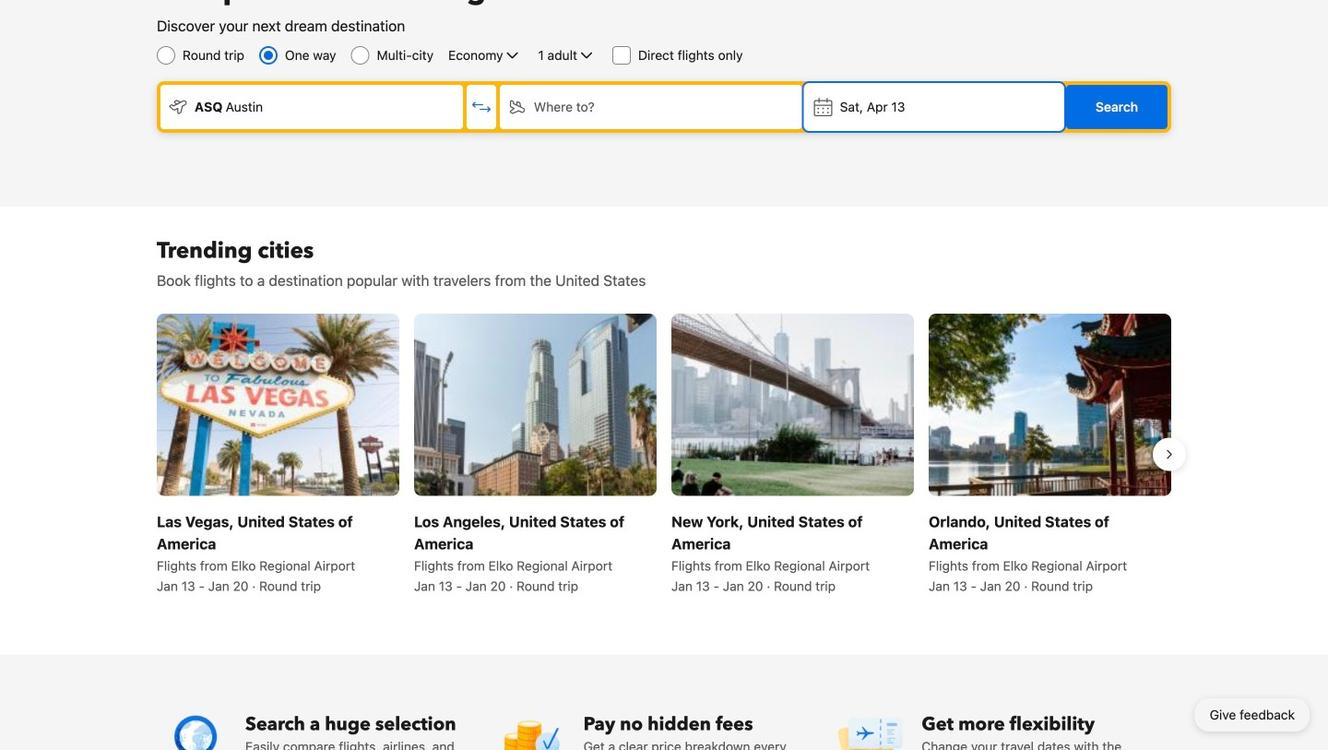 Task type: vqa. For each thing, say whether or not it's contained in the screenshot.
the leftmost around
no



Task type: describe. For each thing, give the bounding box(es) containing it.
las vegas, united states of america image
[[157, 314, 400, 496]]

orlando, united states of america image
[[929, 314, 1172, 496]]

new york, united states of america image
[[672, 314, 915, 496]]



Task type: locate. For each thing, give the bounding box(es) containing it.
los angeles, united states of america image
[[414, 314, 657, 496]]

region
[[142, 306, 1187, 603]]



